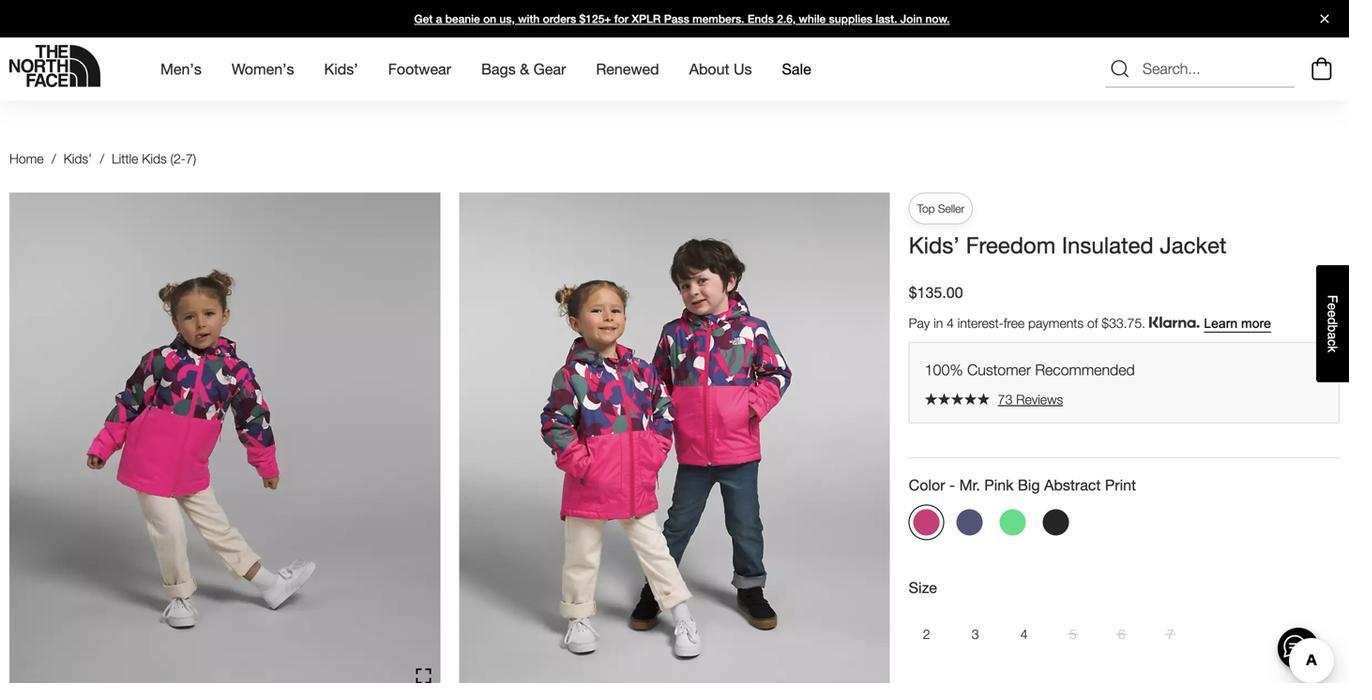 Task type: locate. For each thing, give the bounding box(es) containing it.
0 vertical spatial 4
[[947, 316, 954, 331]]

73
[[998, 392, 1012, 407]]

e
[[1325, 303, 1340, 311], [1325, 311, 1340, 318]]

top
[[917, 202, 935, 215]]

size up "2"
[[909, 579, 937, 597]]

size
[[1265, 30, 1298, 50], [909, 579, 937, 597]]

$125+
[[579, 12, 611, 25]]

pay in 4 interest-free payments of $33.75.
[[909, 316, 1149, 331]]

learn more
[[1204, 317, 1271, 331]]

4
[[947, 316, 954, 331], [1020, 627, 1028, 643]]

-
[[949, 476, 955, 494]]

0 vertical spatial $135.00
[[89, 44, 137, 59]]

us,
[[499, 12, 515, 25]]

b
[[1325, 325, 1340, 333]]

list box
[[909, 617, 1340, 653]]

open full screen image
[[416, 670, 431, 684]]

more
[[1241, 317, 1271, 331]]

tnf black image
[[1043, 510, 1069, 536]]

a inside button
[[1325, 333, 1340, 340]]

1 horizontal spatial $135.00
[[909, 284, 963, 302]]

4 right 3 button
[[1020, 627, 1028, 643]]

0 horizontal spatial kids'
[[64, 151, 92, 167]]

/
[[52, 151, 56, 167], [100, 151, 104, 167]]

choose
[[1160, 30, 1220, 50]]

f e e d b a c k
[[1325, 295, 1340, 353]]

1 vertical spatial 4
[[1020, 627, 1028, 643]]

close image
[[1312, 15, 1337, 23]]

kids' link left little
[[64, 151, 92, 167]]

d
[[1325, 318, 1340, 325]]

/ left little
[[100, 151, 104, 167]]

0 horizontal spatial /
[[52, 151, 56, 167]]

e up b
[[1325, 311, 1340, 318]]

2.6,
[[777, 12, 796, 25]]

kids' left little
[[64, 151, 92, 167]]

interest-
[[958, 316, 1004, 331]]

join
[[900, 12, 922, 25]]

freedom
[[966, 232, 1056, 259]]

xplr
[[632, 12, 661, 25]]

1 e from the top
[[1325, 303, 1340, 311]]

e up d
[[1325, 303, 1340, 311]]

a right get
[[436, 12, 442, 25]]

1 horizontal spatial kids' link
[[324, 44, 358, 95]]

2
[[923, 627, 930, 643]]

0 vertical spatial size
[[1265, 30, 1298, 50]]

$135.00
[[89, 44, 137, 59], [909, 284, 963, 302]]

beanie
[[445, 12, 480, 25]]

last.
[[876, 12, 897, 25]]

0 vertical spatial kids' link
[[324, 44, 358, 95]]

renewed
[[596, 60, 659, 78]]

1 horizontal spatial a
[[1325, 333, 1340, 340]]

1 horizontal spatial /
[[100, 151, 104, 167]]

learn more button
[[1204, 317, 1271, 332]]

search all image
[[1109, 58, 1131, 80]]

get
[[414, 12, 433, 25]]

1 vertical spatial a
[[1325, 333, 1340, 340]]

$135.00 up in
[[909, 284, 963, 302]]

mr. pink big abstract print image
[[913, 510, 940, 536]]

view cart image
[[1307, 55, 1337, 83]]

1 vertical spatial kids'
[[64, 151, 92, 167]]

abstract
[[1044, 476, 1101, 494]]

reviews
[[1016, 392, 1063, 407]]

0 vertical spatial a
[[436, 12, 442, 25]]

size right your at right top
[[1265, 30, 1298, 50]]

$135.00 left men's link
[[89, 44, 137, 59]]

the north face home page image
[[9, 45, 100, 87]]

2 e from the top
[[1325, 311, 1340, 318]]

73 reviews
[[998, 392, 1063, 407]]

1 horizontal spatial size
[[1265, 30, 1298, 50]]

men's
[[160, 60, 202, 78]]

list box containing 2
[[909, 617, 1340, 653]]

1 vertical spatial kids' link
[[64, 151, 92, 167]]

men's link
[[160, 44, 202, 95]]

customer
[[967, 361, 1031, 379]]

choose your size
[[1160, 30, 1298, 50]]

kids' link right 'women's' link
[[324, 44, 358, 95]]

Chlorophyll Green radio
[[995, 505, 1031, 541]]

a up k
[[1325, 333, 1340, 340]]

mr.
[[959, 476, 980, 494]]

kids' right women's
[[324, 60, 358, 78]]

Search search field
[[1105, 50, 1295, 88]]

0 horizontal spatial size
[[909, 579, 937, 597]]

a
[[436, 12, 442, 25], [1325, 333, 1340, 340]]

4 right in
[[947, 316, 954, 331]]

kids'
[[324, 60, 358, 78], [64, 151, 92, 167]]

0 horizontal spatial kids' link
[[64, 151, 92, 167]]

color option group
[[909, 505, 1340, 548]]

klarna image
[[1149, 317, 1200, 329]]

size inside choose your size button
[[1265, 30, 1298, 50]]

sale link
[[782, 44, 811, 95]]

print
[[1105, 476, 1136, 494]]

1 vertical spatial $135.00
[[909, 284, 963, 302]]

kids' link
[[324, 44, 358, 95], [64, 151, 92, 167]]

0 horizontal spatial 4
[[947, 316, 954, 331]]

1 vertical spatial size
[[909, 579, 937, 597]]

ends
[[748, 12, 774, 25]]

0 vertical spatial kids'
[[324, 60, 358, 78]]

1 horizontal spatial 4
[[1020, 627, 1028, 643]]

/ right home link
[[52, 151, 56, 167]]

5 button
[[1055, 617, 1091, 653]]

get a beanie on us, with orders $125+ for xplr pass members. ends 2.6, while supplies last. join now. link
[[0, 0, 1349, 38]]



Task type: vqa. For each thing, say whether or not it's contained in the screenshot.
Back to Top
no



Task type: describe. For each thing, give the bounding box(es) containing it.
f
[[1325, 295, 1340, 303]]

7)
[[186, 151, 196, 167]]

2 / from the left
[[100, 151, 104, 167]]

4 button
[[1006, 617, 1042, 653]]

insulated
[[1062, 232, 1154, 259]]

(2-
[[170, 151, 186, 167]]

color
[[909, 476, 945, 494]]

seller
[[938, 202, 965, 215]]

us
[[734, 60, 752, 78]]

little kids (2-7) link
[[112, 151, 196, 167]]

sale
[[782, 60, 811, 78]]

renewed link
[[596, 44, 659, 95]]

gear
[[533, 60, 566, 78]]

2 button
[[909, 617, 944, 653]]

100% customer recommended
[[925, 361, 1135, 379]]

3
[[972, 627, 979, 643]]

5
[[1069, 627, 1077, 643]]

of
[[1087, 316, 1098, 331]]

&
[[520, 60, 529, 78]]

get a beanie on us, with orders $125+ for xplr pass members. ends 2.6, while supplies last. join now.
[[414, 12, 950, 25]]

chlorophyll green image
[[1000, 510, 1026, 536]]

1 / from the left
[[52, 151, 56, 167]]

c
[[1325, 340, 1340, 346]]

about
[[689, 60, 729, 78]]

6
[[1118, 627, 1125, 643]]

now.
[[925, 12, 950, 25]]

about us
[[689, 60, 752, 78]]

Mr. Pink Big Abstract Print radio
[[909, 505, 944, 541]]

7 button
[[1153, 617, 1188, 653]]

7
[[1167, 627, 1174, 643]]

little
[[112, 151, 138, 167]]

f e e d b a c k button
[[1316, 266, 1349, 383]]

home link
[[9, 151, 44, 167]]

home
[[9, 151, 44, 167]]

0 horizontal spatial $135.00
[[89, 44, 137, 59]]

jacket
[[1160, 232, 1227, 259]]

with
[[518, 12, 540, 25]]

choose your size button
[[1118, 14, 1340, 67]]

learn
[[1204, 317, 1238, 331]]

big
[[1018, 476, 1040, 494]]

cave blue collage shapes print image
[[957, 510, 983, 536]]

color - mr. pink big abstract print
[[909, 476, 1136, 494]]

payments
[[1028, 316, 1084, 331]]

women's
[[232, 60, 294, 78]]

footwear
[[388, 60, 451, 78]]

4 inside button
[[1020, 627, 1028, 643]]

recommended
[[1035, 361, 1135, 379]]

while
[[799, 12, 826, 25]]

73 reviews link
[[925, 392, 1324, 408]]

$33.75.
[[1102, 316, 1146, 331]]

for
[[614, 12, 628, 25]]

kids
[[142, 151, 167, 167]]

k
[[1325, 346, 1340, 353]]

free
[[1004, 316, 1025, 331]]

kids'
[[909, 232, 960, 259]]

on
[[483, 12, 496, 25]]

kids' freedom insulated jacket
[[909, 232, 1227, 259]]

pink
[[984, 476, 1014, 494]]

Cave Blue Collage Shapes Print radio
[[952, 505, 988, 541]]

1 horizontal spatial kids'
[[324, 60, 358, 78]]

bags
[[481, 60, 516, 78]]

home / kids' / little kids (2-7)
[[9, 151, 196, 167]]

3 button
[[958, 617, 993, 653]]

top seller
[[917, 202, 965, 215]]

supplies
[[829, 12, 873, 25]]

6 button
[[1104, 617, 1140, 653]]

pass
[[664, 12, 689, 25]]

footwear link
[[388, 44, 451, 95]]

members.
[[693, 12, 744, 25]]

100%
[[925, 361, 963, 379]]

bags & gear link
[[481, 44, 566, 95]]

TNF Black radio
[[1038, 505, 1074, 541]]

in
[[934, 316, 943, 331]]

https://images.thenorthface.com/is/image/thenorthface/nf0a82yj_opo_hero?$color swatch$ image
[[9, 8, 73, 72]]

your
[[1225, 30, 1260, 50]]

pay
[[909, 316, 930, 331]]

about us link
[[689, 44, 752, 95]]

0 horizontal spatial a
[[436, 12, 442, 25]]

women's link
[[232, 44, 294, 95]]

bags & gear
[[481, 60, 566, 78]]



